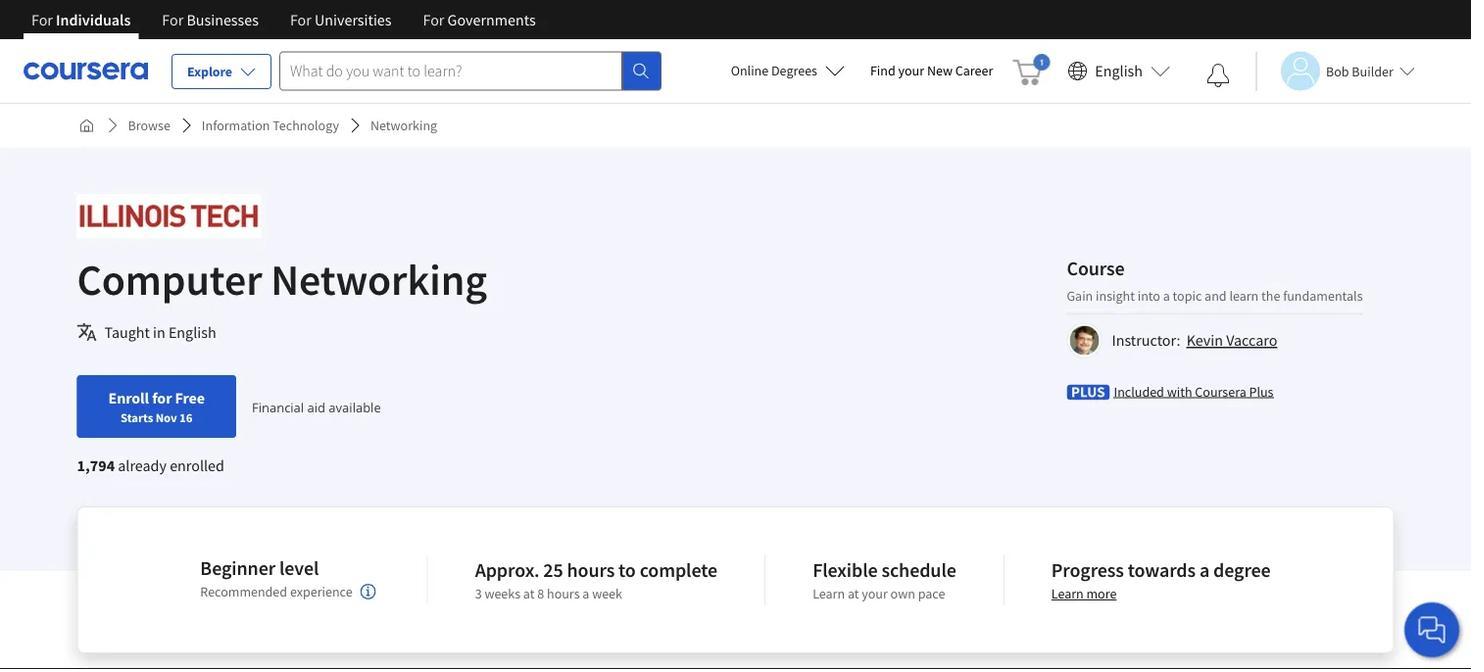Task type: locate. For each thing, give the bounding box(es) containing it.
recommended
[[200, 583, 287, 601]]

for left individuals
[[31, 10, 53, 29]]

approx.
[[475, 558, 539, 583]]

at down flexible at right bottom
[[848, 585, 859, 603]]

find your new career
[[870, 62, 993, 79]]

coursera plus image
[[1067, 385, 1110, 400]]

instructor: kevin vaccaro
[[1112, 331, 1277, 350]]

a inside progress towards a degree learn more
[[1200, 558, 1210, 583]]

a left week
[[582, 585, 589, 603]]

2 learn from the left
[[1051, 585, 1084, 603]]

1 horizontal spatial english
[[1095, 61, 1143, 81]]

schedule
[[882, 558, 956, 583]]

english right shopping cart: 1 item image
[[1095, 61, 1143, 81]]

builder
[[1352, 62, 1394, 80]]

learn down flexible at right bottom
[[813, 585, 845, 603]]

recommended experience
[[200, 583, 352, 601]]

learn
[[813, 585, 845, 603], [1051, 585, 1084, 603]]

a right "into"
[[1163, 287, 1170, 304]]

hours up week
[[567, 558, 615, 583]]

2 for from the left
[[162, 10, 184, 29]]

in
[[153, 322, 165, 342]]

hours right 8 on the left of the page
[[547, 585, 580, 603]]

0 horizontal spatial your
[[862, 585, 888, 603]]

complete
[[640, 558, 718, 583]]

english
[[1095, 61, 1143, 81], [169, 322, 216, 342]]

1 for from the left
[[31, 10, 53, 29]]

1 horizontal spatial at
[[848, 585, 859, 603]]

0 horizontal spatial at
[[523, 585, 535, 603]]

approx. 25 hours to complete 3 weeks at 8 hours a week
[[475, 558, 718, 603]]

your left own
[[862, 585, 888, 603]]

beginner
[[200, 556, 275, 581]]

progress
[[1051, 558, 1124, 583]]

bob
[[1326, 62, 1349, 80]]

enroll for free starts nov 16
[[108, 388, 205, 425]]

level
[[279, 556, 319, 581]]

at inside flexible schedule learn at your own pace
[[848, 585, 859, 603]]

kevin
[[1187, 331, 1223, 350]]

english inside button
[[1095, 61, 1143, 81]]

a
[[1163, 287, 1170, 304], [1200, 558, 1210, 583], [582, 585, 589, 603]]

career
[[955, 62, 993, 79]]

2 horizontal spatial a
[[1200, 558, 1210, 583]]

for governments
[[423, 10, 536, 29]]

3
[[475, 585, 482, 603]]

with
[[1167, 383, 1192, 400]]

own
[[891, 585, 915, 603]]

hours
[[567, 558, 615, 583], [547, 585, 580, 603]]

new
[[927, 62, 953, 79]]

bob builder button
[[1256, 51, 1415, 91]]

for universities
[[290, 10, 392, 29]]

flexible
[[813, 558, 878, 583]]

0 vertical spatial your
[[898, 62, 924, 79]]

1 horizontal spatial a
[[1163, 287, 1170, 304]]

at left 8 on the left of the page
[[523, 585, 535, 603]]

for left businesses
[[162, 10, 184, 29]]

into
[[1138, 287, 1160, 304]]

for
[[152, 388, 172, 408]]

2 at from the left
[[848, 585, 859, 603]]

beginner level
[[200, 556, 319, 581]]

None search field
[[279, 51, 662, 91]]

1,794 already enrolled
[[77, 456, 224, 475]]

online degrees
[[731, 62, 817, 79]]

1 vertical spatial english
[[169, 322, 216, 342]]

1 horizontal spatial your
[[898, 62, 924, 79]]

a left degree
[[1200, 558, 1210, 583]]

1 vertical spatial your
[[862, 585, 888, 603]]

english right in
[[169, 322, 216, 342]]

starts
[[121, 410, 153, 425]]

0 vertical spatial a
[[1163, 287, 1170, 304]]

1 at from the left
[[523, 585, 535, 603]]

at
[[523, 585, 535, 603], [848, 585, 859, 603]]

2 vertical spatial a
[[582, 585, 589, 603]]

for for businesses
[[162, 10, 184, 29]]

free
[[175, 388, 205, 408]]

0 horizontal spatial learn
[[813, 585, 845, 603]]

for left "universities"
[[290, 10, 312, 29]]

at inside 'approx. 25 hours to complete 3 weeks at 8 hours a week'
[[523, 585, 535, 603]]

universities
[[315, 10, 392, 29]]

for up "what do you want to learn?" text box
[[423, 10, 444, 29]]

browse link
[[120, 108, 178, 143]]

pace
[[918, 585, 945, 603]]

kevin vaccaro image
[[1070, 326, 1099, 355]]

networking
[[370, 117, 437, 134], [271, 252, 487, 306]]

taught
[[104, 322, 150, 342]]

course
[[1067, 256, 1125, 280]]

0 horizontal spatial a
[[582, 585, 589, 603]]

your right find
[[898, 62, 924, 79]]

plus
[[1249, 383, 1274, 400]]

enroll
[[108, 388, 149, 408]]

fundamentals
[[1283, 287, 1363, 304]]

3 for from the left
[[290, 10, 312, 29]]

your
[[898, 62, 924, 79], [862, 585, 888, 603]]

0 vertical spatial english
[[1095, 61, 1143, 81]]

computer networking
[[77, 252, 487, 306]]

technology
[[273, 117, 339, 134]]

the
[[1261, 287, 1280, 304]]

taught in english
[[104, 322, 216, 342]]

week
[[592, 585, 622, 603]]

for businesses
[[162, 10, 259, 29]]

1 vertical spatial a
[[1200, 558, 1210, 583]]

for
[[31, 10, 53, 29], [162, 10, 184, 29], [290, 10, 312, 29], [423, 10, 444, 29]]

online
[[731, 62, 769, 79]]

degrees
[[771, 62, 817, 79]]

learn down progress
[[1051, 585, 1084, 603]]

kevin vaccaro link
[[1187, 331, 1277, 350]]

1 learn from the left
[[813, 585, 845, 603]]

4 for from the left
[[423, 10, 444, 29]]

1 horizontal spatial learn
[[1051, 585, 1084, 603]]

and
[[1205, 287, 1227, 304]]

learn inside progress towards a degree learn more
[[1051, 585, 1084, 603]]



Task type: vqa. For each thing, say whether or not it's contained in the screenshot.
COURSERA CAREER CERTIFICATE Image
no



Task type: describe. For each thing, give the bounding box(es) containing it.
for for governments
[[423, 10, 444, 29]]

financial aid available button
[[252, 398, 381, 416]]

information
[[202, 117, 270, 134]]

information technology link
[[194, 108, 347, 143]]

0 horizontal spatial english
[[169, 322, 216, 342]]

enrolled
[[170, 456, 224, 475]]

financial
[[252, 398, 304, 416]]

aid
[[307, 398, 325, 416]]

course gain insight into a topic and learn the fundamentals
[[1067, 256, 1363, 304]]

nov
[[156, 410, 177, 425]]

home image
[[79, 118, 95, 133]]

banner navigation
[[16, 0, 551, 39]]

learn inside flexible schedule learn at your own pace
[[813, 585, 845, 603]]

show notifications image
[[1207, 64, 1230, 87]]

explore button
[[172, 54, 272, 89]]

english button
[[1060, 39, 1178, 103]]

your inside flexible schedule learn at your own pace
[[862, 585, 888, 603]]

networking link
[[363, 108, 445, 143]]

included with coursera plus
[[1114, 383, 1274, 400]]

coursera image
[[24, 55, 148, 86]]

online degrees button
[[715, 49, 860, 92]]

flexible schedule learn at your own pace
[[813, 558, 956, 603]]

for individuals
[[31, 10, 131, 29]]

to
[[619, 558, 636, 583]]

25
[[543, 558, 563, 583]]

illinois tech image
[[77, 194, 261, 238]]

find
[[870, 62, 896, 79]]

information technology
[[202, 117, 339, 134]]

chat with us image
[[1416, 615, 1448, 646]]

governments
[[448, 10, 536, 29]]

explore
[[187, 63, 232, 80]]

0 vertical spatial networking
[[370, 117, 437, 134]]

learn more link
[[1051, 585, 1117, 603]]

for for universities
[[290, 10, 312, 29]]

a inside 'approx. 25 hours to complete 3 weeks at 8 hours a week'
[[582, 585, 589, 603]]

What do you want to learn? text field
[[279, 51, 622, 91]]

learn
[[1229, 287, 1259, 304]]

1,794
[[77, 456, 115, 475]]

more
[[1086, 585, 1117, 603]]

degree
[[1213, 558, 1271, 583]]

coursera
[[1195, 383, 1246, 400]]

16
[[179, 410, 192, 425]]

individuals
[[56, 10, 131, 29]]

instructor:
[[1112, 331, 1180, 350]]

topic
[[1173, 287, 1202, 304]]

financial aid available
[[252, 398, 381, 416]]

bob builder
[[1326, 62, 1394, 80]]

shopping cart: 1 item image
[[1013, 54, 1050, 85]]

already
[[118, 456, 167, 475]]

1 vertical spatial networking
[[271, 252, 487, 306]]

included with coursera plus link
[[1114, 382, 1274, 401]]

businesses
[[187, 10, 259, 29]]

available
[[329, 398, 381, 416]]

0 vertical spatial hours
[[567, 558, 615, 583]]

browse
[[128, 117, 170, 134]]

gain
[[1067, 287, 1093, 304]]

towards
[[1128, 558, 1196, 583]]

included
[[1114, 383, 1164, 400]]

experience
[[290, 583, 352, 601]]

progress towards a degree learn more
[[1051, 558, 1271, 603]]

a inside course gain insight into a topic and learn the fundamentals
[[1163, 287, 1170, 304]]

1 vertical spatial hours
[[547, 585, 580, 603]]

for for individuals
[[31, 10, 53, 29]]

insight
[[1096, 287, 1135, 304]]

information about difficulty level pre-requisites. image
[[360, 584, 376, 600]]

find your new career link
[[860, 59, 1003, 83]]

computer
[[77, 252, 262, 306]]

vaccaro
[[1226, 331, 1277, 350]]

8
[[537, 585, 544, 603]]

weeks
[[485, 585, 521, 603]]



